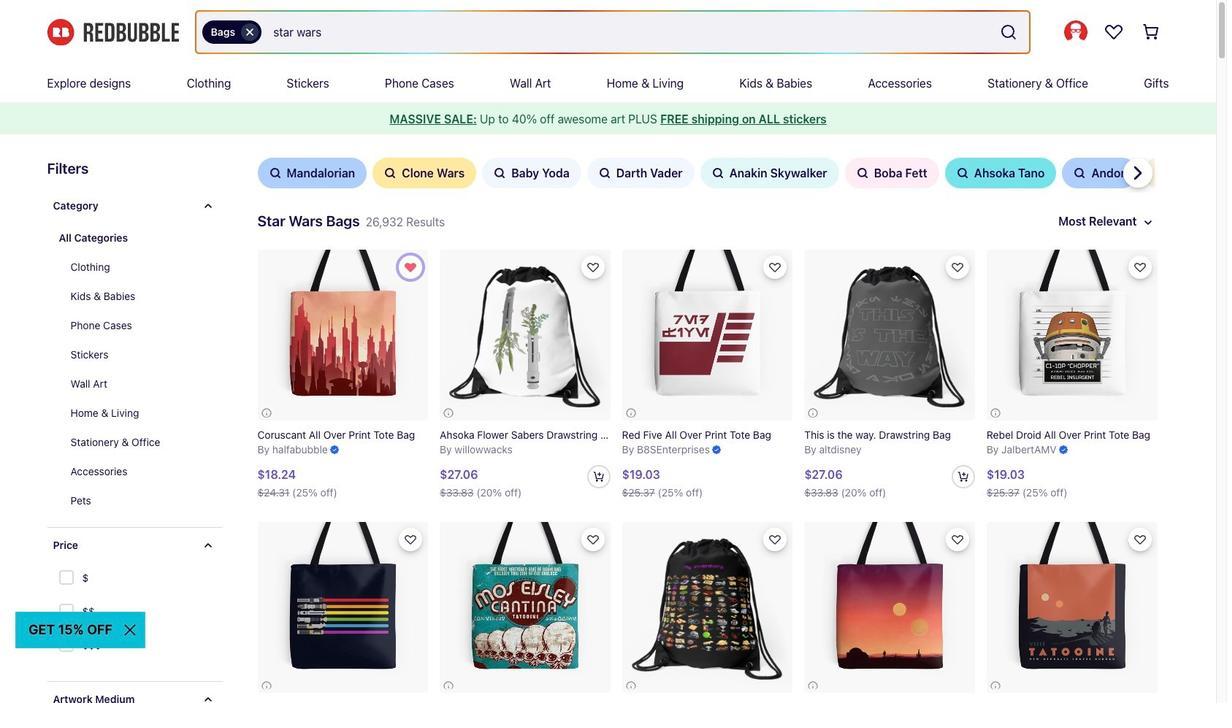 Task type: locate. For each thing, give the bounding box(es) containing it.
None checkbox
[[59, 604, 76, 622]]

None field
[[196, 12, 1029, 53]]

menu item
[[47, 64, 131, 102], [187, 64, 231, 102], [287, 64, 329, 102], [385, 64, 454, 102], [510, 64, 551, 102], [607, 64, 684, 102], [740, 64, 813, 102], [869, 64, 933, 102], [988, 64, 1089, 102], [1145, 64, 1170, 102]]

9 menu item from the left
[[988, 64, 1089, 102]]

26,932 results element
[[24, 149, 1228, 704]]

ahsoka flower sabers drawstring bag image
[[440, 250, 611, 421]]

monkey island "my inventory" bag drawstring bag image
[[623, 523, 793, 694]]

None checkbox
[[59, 571, 76, 588], [59, 638, 76, 656], [59, 571, 76, 588], [59, 638, 76, 656]]

tatooine all over print tote bag image
[[805, 523, 976, 694]]

menu bar
[[47, 64, 1170, 102]]

this is the way. drawstring bag image
[[805, 250, 976, 421]]

5 menu item from the left
[[510, 64, 551, 102]]

cantina sign all over print tote bag image
[[440, 523, 611, 694]]

6 menu item from the left
[[607, 64, 684, 102]]

8 menu item from the left
[[869, 64, 933, 102]]



Task type: vqa. For each thing, say whether or not it's contained in the screenshot.
2nd "menu item"
yes



Task type: describe. For each thing, give the bounding box(es) containing it.
none checkbox inside price group
[[59, 604, 76, 622]]

4 menu item from the left
[[385, 64, 454, 102]]

Search term search field
[[262, 12, 994, 53]]

1 menu item from the left
[[47, 64, 131, 102]]

3 menu item from the left
[[287, 64, 329, 102]]

rebel droid all over print tote bag image
[[987, 250, 1158, 421]]

visit tatooine all over print tote bag image
[[987, 523, 1158, 694]]

coruscant all over print tote bag image
[[258, 250, 428, 421]]

2 menu item from the left
[[187, 64, 231, 102]]

10 menu item from the left
[[1145, 64, 1170, 102]]

price group
[[57, 564, 101, 664]]

lightsaber rainbow all over print tote bag image
[[258, 523, 428, 694]]

7 menu item from the left
[[740, 64, 813, 102]]

red five all over print tote bag image
[[623, 250, 793, 421]]



